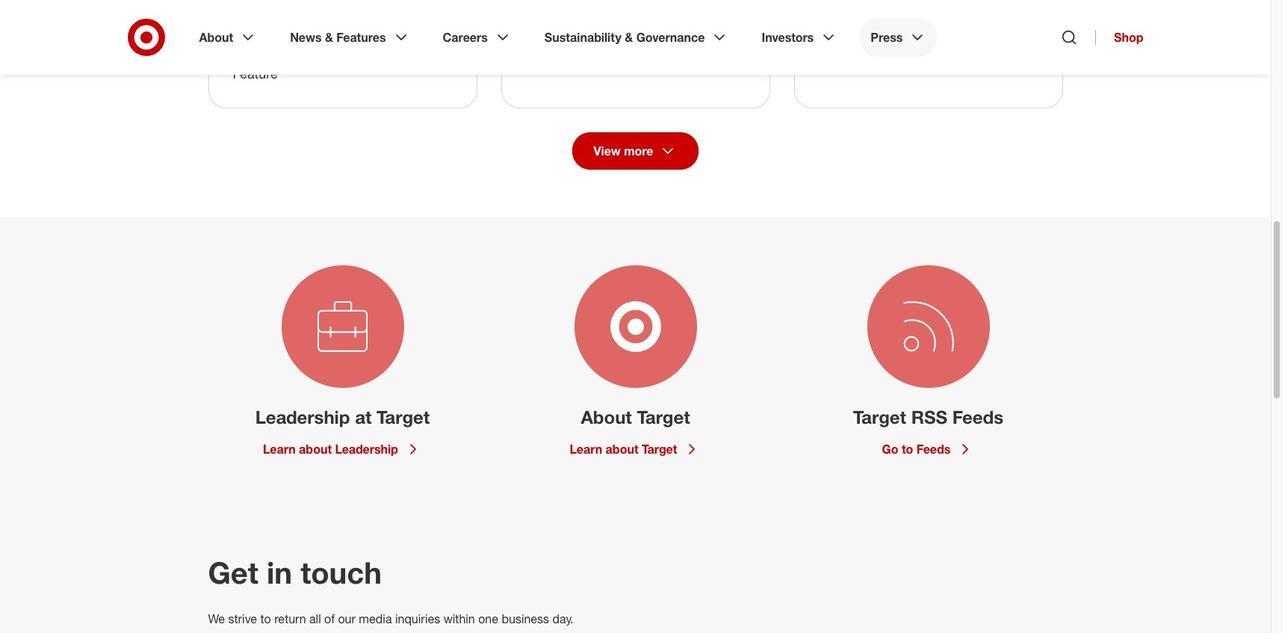 Task type: vqa. For each thing, say whether or not it's contained in the screenshot.
page to the middle
no



Task type: describe. For each thing, give the bounding box(es) containing it.
the
[[643, 46, 662, 62]]

shop link
[[1096, 30, 1144, 45]]

about target
[[581, 406, 691, 428]]

features
[[337, 30, 386, 45]]

month
[[874, 46, 913, 62]]

go to feeds link
[[883, 440, 975, 458]]

about for about target
[[581, 406, 632, 428]]

touch
[[301, 555, 382, 590]]

one
[[479, 611, 499, 626]]

leadership at target
[[256, 406, 430, 428]]

target up go on the right of page
[[854, 406, 907, 428]]

we strive to return all of our media inquiries within one business day.
[[208, 611, 574, 626]]

sustainability & governance
[[545, 30, 705, 45]]

with
[[370, 26, 395, 43]]

sustainability & governance link
[[534, 18, 740, 57]]

learn about leadership link
[[263, 440, 422, 458]]

about for about target drive up with starbucks, our new fulfillment feature
[[233, 26, 269, 43]]

latino
[[962, 26, 999, 43]]

fulfillment
[[357, 46, 418, 62]]

learn about leadership
[[263, 442, 398, 457]]

view more
[[594, 143, 654, 158]]

press link
[[861, 18, 938, 57]]

get
[[208, 555, 259, 590]]

1 vertical spatial to
[[261, 611, 271, 626]]

more
[[624, 143, 654, 158]]

target celebrates 2023 latino heritage month link
[[819, 26, 999, 62]]

how
[[638, 26, 666, 43]]

about target drive up with starbucks, our new fulfillment feature link
[[233, 26, 418, 81]]

target right at
[[377, 406, 430, 428]]

& for news
[[325, 30, 333, 45]]

new
[[326, 46, 353, 62]]

business
[[502, 611, 550, 626]]

about link
[[189, 18, 268, 57]]

learn for leadership
[[263, 442, 296, 457]]

go to feeds
[[883, 442, 951, 457]]

seasonal staffing: how target's team gears up for the holidays
[[526, 26, 717, 62]]

in
[[267, 555, 292, 590]]

up inside the seasonal staffing: how target's team gears up for the holidays
[[602, 46, 619, 62]]

celebrates
[[860, 26, 925, 43]]

about for leadership
[[299, 442, 332, 457]]

target celebrates 2023 latino heritage month
[[819, 26, 999, 62]]

1 vertical spatial leadership
[[335, 442, 398, 457]]

learn for about
[[570, 442, 603, 457]]

0 vertical spatial leadership
[[256, 406, 350, 428]]

sustainability
[[545, 30, 622, 45]]

staffing:
[[585, 26, 635, 43]]

return
[[275, 611, 306, 626]]

heritage
[[819, 46, 870, 62]]

holidays
[[666, 46, 717, 62]]

target rss feeds
[[854, 406, 1004, 428]]

within
[[444, 611, 475, 626]]

media
[[359, 611, 392, 626]]



Task type: locate. For each thing, give the bounding box(es) containing it.
0 vertical spatial to
[[902, 442, 914, 457]]

to
[[902, 442, 914, 457], [261, 611, 271, 626]]

to right strive
[[261, 611, 271, 626]]

up left with
[[348, 26, 366, 43]]

target inside target celebrates 2023 latino heritage month
[[819, 26, 856, 43]]

1 horizontal spatial &
[[625, 30, 633, 45]]

0 horizontal spatial up
[[348, 26, 366, 43]]

careers link
[[433, 18, 522, 57]]

all
[[310, 611, 321, 626]]

target up heritage
[[819, 26, 856, 43]]

about
[[299, 442, 332, 457], [606, 442, 639, 457]]

1 horizontal spatial up
[[602, 46, 619, 62]]

view
[[594, 143, 621, 158]]

0 horizontal spatial to
[[261, 611, 271, 626]]

we
[[208, 611, 225, 626]]

target
[[273, 26, 310, 43], [819, 26, 856, 43], [377, 406, 430, 428], [637, 406, 691, 428], [854, 406, 907, 428], [642, 442, 678, 457]]

2 about from the left
[[606, 442, 639, 457]]

leadership up learn about leadership
[[256, 406, 350, 428]]

1 horizontal spatial to
[[902, 442, 914, 457]]

up
[[348, 26, 366, 43], [602, 46, 619, 62]]

learn
[[263, 442, 296, 457], [570, 442, 603, 457]]

news & features
[[290, 30, 386, 45]]

our
[[338, 611, 356, 626]]

target up our
[[273, 26, 310, 43]]

feeds for go to feeds
[[917, 442, 951, 457]]

target down about target
[[642, 442, 678, 457]]

gears
[[562, 46, 598, 62]]

1 vertical spatial feeds
[[917, 442, 951, 457]]

& up for
[[625, 30, 633, 45]]

strive
[[228, 611, 257, 626]]

1 horizontal spatial learn
[[570, 442, 603, 457]]

to right go on the right of page
[[902, 442, 914, 457]]

news & features link
[[280, 18, 421, 57]]

feeds
[[953, 406, 1004, 428], [917, 442, 951, 457]]

1 learn from the left
[[263, 442, 296, 457]]

at
[[355, 406, 372, 428]]

investors
[[762, 30, 814, 45]]

about target drive up with starbucks, our new fulfillment feature
[[233, 26, 418, 81]]

1 horizontal spatial about
[[606, 442, 639, 457]]

governance
[[637, 30, 705, 45]]

& for sustainability
[[625, 30, 633, 45]]

feeds for target rss feeds
[[953, 406, 1004, 428]]

learn about target
[[570, 442, 678, 457]]

seasonal staffing: how target's team gears up for the holidays link
[[526, 26, 717, 62]]

feature
[[233, 65, 278, 81]]

learn down about target
[[570, 442, 603, 457]]

investors link
[[752, 18, 849, 57]]

seasonal
[[526, 26, 581, 43]]

1 & from the left
[[325, 30, 333, 45]]

about down about target
[[606, 442, 639, 457]]

2023
[[929, 26, 958, 43]]

press
[[871, 30, 903, 45]]

0 horizontal spatial &
[[325, 30, 333, 45]]

day.
[[553, 611, 574, 626]]

about down 'leadership at target'
[[299, 442, 332, 457]]

up inside about target drive up with starbucks, our new fulfillment feature
[[348, 26, 366, 43]]

view more button
[[572, 132, 699, 170]]

& up new
[[325, 30, 333, 45]]

leadership down at
[[335, 442, 398, 457]]

target up learn about target link
[[637, 406, 691, 428]]

for
[[623, 46, 639, 62]]

1 about from the left
[[299, 442, 332, 457]]

about for about
[[199, 30, 233, 45]]

target's
[[669, 26, 715, 43]]

&
[[325, 30, 333, 45], [625, 30, 633, 45]]

0 vertical spatial up
[[348, 26, 366, 43]]

starbucks,
[[233, 46, 297, 62]]

of
[[325, 611, 335, 626]]

leadership
[[256, 406, 350, 428], [335, 442, 398, 457]]

learn about target link
[[570, 440, 702, 458]]

careers
[[443, 30, 488, 45]]

0 horizontal spatial about
[[299, 442, 332, 457]]

0 horizontal spatial feeds
[[917, 442, 951, 457]]

shop
[[1115, 30, 1144, 45]]

learn down 'leadership at target'
[[263, 442, 296, 457]]

target inside about target drive up with starbucks, our new fulfillment feature
[[273, 26, 310, 43]]

feeds down rss
[[917, 442, 951, 457]]

0 vertical spatial feeds
[[953, 406, 1004, 428]]

0 horizontal spatial learn
[[263, 442, 296, 457]]

drive
[[313, 26, 344, 43]]

about
[[233, 26, 269, 43], [199, 30, 233, 45], [581, 406, 632, 428]]

inquiries
[[395, 611, 441, 626]]

about for about
[[606, 442, 639, 457]]

feeds right rss
[[953, 406, 1004, 428]]

rss
[[912, 406, 948, 428]]

1 vertical spatial up
[[602, 46, 619, 62]]

about inside 'link'
[[199, 30, 233, 45]]

1 horizontal spatial feeds
[[953, 406, 1004, 428]]

news
[[290, 30, 322, 45]]

get in touch
[[208, 555, 382, 590]]

about inside about target drive up with starbucks, our new fulfillment feature
[[233, 26, 269, 43]]

our
[[300, 46, 322, 62]]

team
[[526, 46, 558, 62]]

2 learn from the left
[[570, 442, 603, 457]]

2 & from the left
[[625, 30, 633, 45]]

go
[[883, 442, 899, 457]]

up down staffing:
[[602, 46, 619, 62]]



